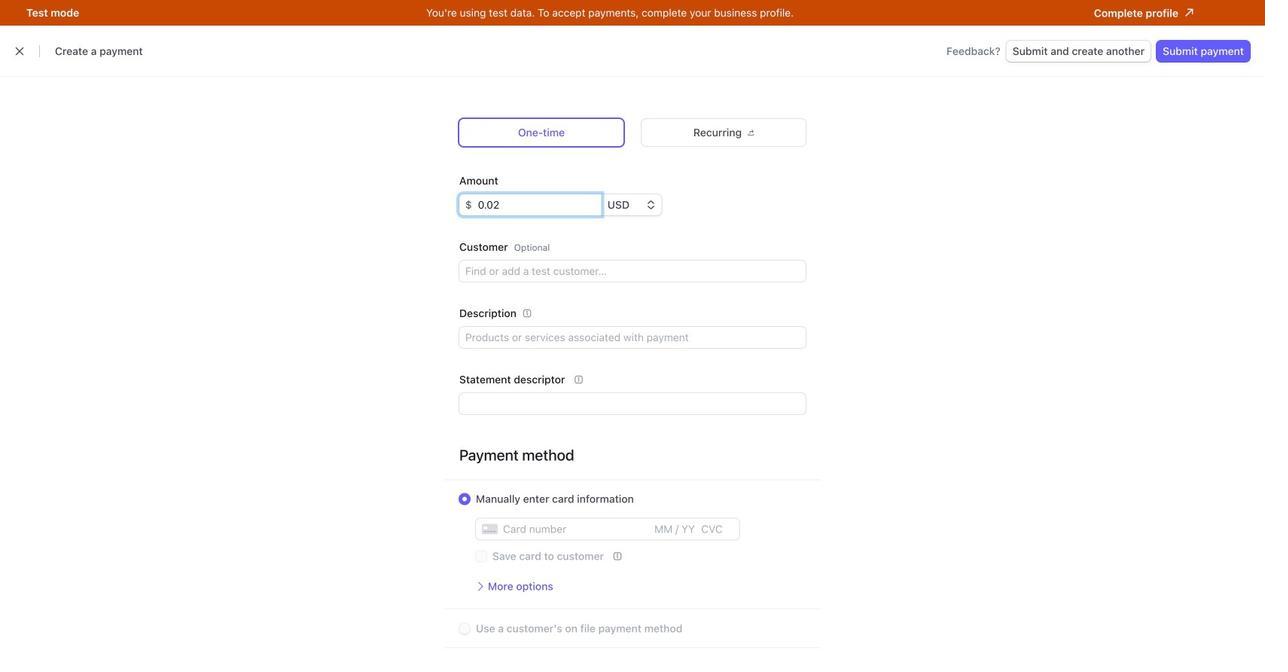 Task type: describe. For each thing, give the bounding box(es) containing it.
Find or add a test customer… text field
[[459, 261, 806, 282]]



Task type: vqa. For each thing, say whether or not it's contained in the screenshot.
Products or services associated with payment TEXT FIELD
yes



Task type: locate. For each thing, give the bounding box(es) containing it.
None text field
[[472, 194, 602, 215]]

None text field
[[459, 393, 806, 414]]

Products or services associated with payment text field
[[459, 327, 806, 348]]



